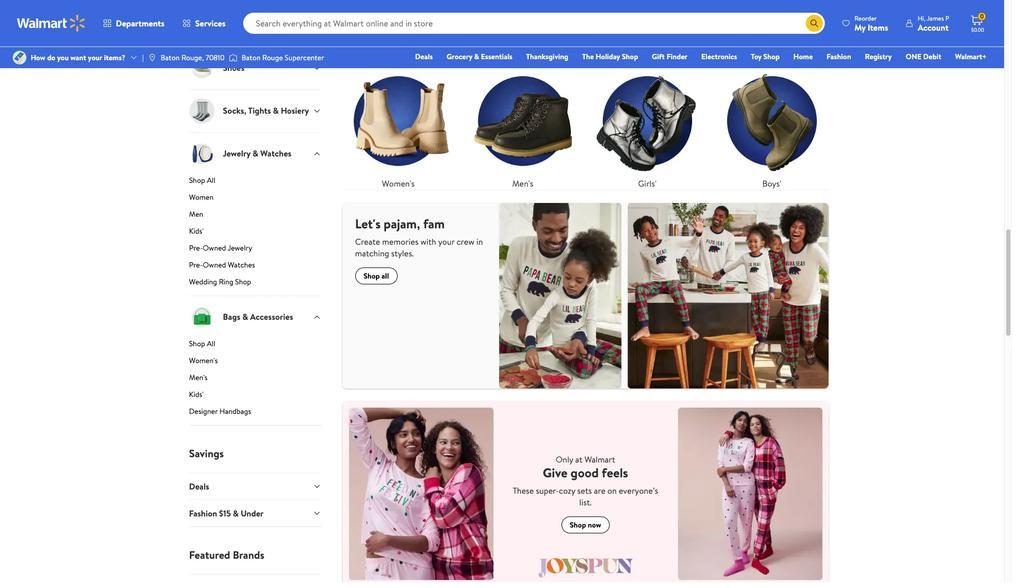 Task type: describe. For each thing, give the bounding box(es) containing it.
bags
[[223, 311, 241, 323]]

pre- for pre-owned jewelry
[[189, 243, 203, 253]]

socks, tights & hosiery
[[223, 105, 309, 117]]

james
[[928, 13, 945, 22]]

hosiery
[[281, 105, 309, 117]]

you
[[57, 52, 69, 63]]

1 vertical spatial men's link
[[189, 372, 321, 387]]

toy
[[752, 51, 762, 62]]

0 horizontal spatial your
[[88, 52, 102, 63]]

baton for baton rouge, 70810
[[161, 52, 180, 63]]

walmart+
[[956, 51, 987, 62]]

wedding ring shop link
[[189, 277, 321, 296]]

all for jewelry & watches
[[207, 175, 216, 186]]

1 horizontal spatial women's link
[[343, 65, 455, 190]]

kids' for jewelry & watches
[[189, 226, 204, 236]]

home
[[794, 51, 814, 62]]

socks,
[[223, 105, 247, 117]]

owned for jewelry
[[203, 243, 226, 253]]

Walmart Site-Wide search field
[[243, 13, 825, 34]]

shop now link
[[562, 517, 610, 534]]

home link
[[789, 51, 818, 62]]

fam
[[424, 215, 445, 233]]

one debit
[[906, 51, 942, 62]]

jewelry & watches
[[223, 148, 292, 159]]

deals inside dropdown button
[[189, 481, 209, 492]]

owned for watches
[[203, 260, 226, 270]]

one
[[906, 51, 922, 62]]

the season's best boots
[[343, 43, 450, 57]]

pajam,
[[384, 215, 421, 233]]

wedding ring shop
[[189, 277, 251, 287]]

designer
[[189, 406, 218, 417]]

all
[[382, 271, 389, 281]]

$15
[[219, 508, 231, 520]]

featured
[[189, 548, 230, 563]]

all for bags & accessories
[[207, 338, 216, 349]]

$0.00
[[972, 26, 985, 33]]

my
[[855, 21, 866, 33]]

let's pajam, fam create memories with your crew in matching styles.
[[355, 215, 483, 259]]

toy shop link
[[747, 51, 785, 62]]

finder
[[667, 51, 688, 62]]

p
[[946, 13, 950, 22]]

brands
[[233, 548, 265, 563]]

hi, james p account
[[919, 13, 950, 33]]

reorder
[[855, 13, 878, 22]]

thanksgiving link
[[522, 51, 574, 62]]

& for accessories
[[243, 311, 248, 323]]

items
[[868, 21, 889, 33]]

accessories
[[250, 311, 293, 323]]

the for the holiday shop
[[583, 51, 594, 62]]

kids' link for watches
[[189, 226, 321, 241]]

items?
[[104, 52, 125, 63]]

baton rouge supercenter
[[242, 52, 324, 63]]

bags & accessories
[[223, 311, 293, 323]]

0 $0.00
[[972, 12, 985, 33]]

0 vertical spatial men's link
[[467, 65, 579, 190]]

shop all link for accessories
[[189, 338, 321, 353]]

pre-owned jewelry
[[189, 243, 252, 253]]

kids' link for accessories
[[189, 389, 321, 404]]

season's
[[362, 43, 399, 57]]

deals button
[[189, 473, 321, 500]]

how
[[31, 52, 45, 63]]

fashion $15 & under button
[[189, 500, 321, 527]]

toy shop
[[752, 51, 780, 62]]

only at walmart give good feels these super-cozy sets are on everyone's list.
[[513, 454, 659, 509]]

with
[[421, 236, 437, 248]]

registry
[[866, 51, 893, 62]]

rouge
[[263, 52, 283, 63]]

everyone's
[[619, 485, 659, 497]]

thanksgiving
[[527, 51, 569, 62]]

the holiday shop
[[583, 51, 639, 62]]

pre-owned watches
[[189, 260, 255, 270]]

on
[[608, 485, 617, 497]]

your inside let's pajam, fam create memories with your crew in matching styles.
[[439, 236, 455, 248]]

boys' link
[[717, 65, 828, 190]]

boys'
[[763, 178, 782, 189]]

electronics
[[702, 51, 738, 62]]

cozy
[[559, 485, 576, 497]]

& right $15
[[233, 508, 239, 520]]

shop all
[[364, 271, 389, 281]]

shop now
[[570, 520, 602, 531]]

& for essentials
[[475, 51, 480, 62]]

women link
[[189, 192, 321, 207]]

under
[[241, 508, 264, 520]]

pre- for pre-owned watches
[[189, 260, 203, 270]]

& right tights
[[273, 105, 279, 117]]

electronics link
[[697, 51, 743, 62]]

list.
[[580, 497, 592, 509]]

grocery & essentials
[[447, 51, 513, 62]]

grocery
[[447, 51, 473, 62]]

baton rouge, 70810
[[161, 52, 225, 63]]

now
[[588, 520, 602, 531]]

clear search field text image
[[794, 19, 802, 27]]

styles.
[[392, 248, 414, 259]]

account
[[919, 21, 949, 33]]

services button
[[174, 11, 235, 36]]



Task type: vqa. For each thing, say whether or not it's contained in the screenshot.
The The in the The Holiday Shop Link
yes



Task type: locate. For each thing, give the bounding box(es) containing it.
baton
[[161, 52, 180, 63], [242, 52, 261, 63]]

registry link
[[861, 51, 897, 62]]

shop all for jewelry & watches
[[189, 175, 216, 186]]

shop all
[[189, 175, 216, 186], [189, 338, 216, 349]]

0 horizontal spatial the
[[343, 43, 359, 57]]

search icon image
[[811, 19, 819, 28]]

 image left how
[[13, 51, 26, 65]]

essentials
[[481, 51, 513, 62]]

0 vertical spatial women's
[[382, 178, 415, 189]]

1 horizontal spatial deals
[[415, 51, 433, 62]]

1 horizontal spatial  image
[[148, 53, 157, 62]]

1 vertical spatial owned
[[203, 260, 226, 270]]

& right bags
[[243, 311, 248, 323]]

list
[[336, 57, 835, 190]]

pre-owned jewelry link
[[189, 243, 321, 257]]

the for the season's best boots
[[343, 43, 359, 57]]

pre- up the wedding on the top of the page
[[189, 260, 203, 270]]

1 vertical spatial shop all link
[[189, 338, 321, 353]]

1 vertical spatial women's
[[189, 355, 218, 366]]

 image
[[13, 51, 26, 65], [229, 52, 237, 63], [148, 53, 157, 62]]

0 vertical spatial deals
[[415, 51, 433, 62]]

kids' down men
[[189, 226, 204, 236]]

list containing women's
[[336, 57, 835, 190]]

jewelry down the socks,
[[223, 148, 251, 159]]

1 vertical spatial deals
[[189, 481, 209, 492]]

designer handbags link
[[189, 406, 321, 425]]

1 vertical spatial fashion
[[189, 508, 217, 520]]

0 vertical spatial women's link
[[343, 65, 455, 190]]

your right want
[[88, 52, 102, 63]]

 image right '|'
[[148, 53, 157, 62]]

men's inside "list"
[[513, 178, 534, 189]]

jewelry & watches button
[[189, 132, 321, 175]]

good
[[571, 464, 599, 482]]

1 horizontal spatial watches
[[261, 148, 292, 159]]

0 vertical spatial kids' link
[[189, 226, 321, 241]]

& down "socks, tights & hosiery" dropdown button
[[253, 148, 259, 159]]

1 vertical spatial your
[[439, 236, 455, 248]]

walmart image
[[17, 15, 86, 32]]

0 vertical spatial men's
[[513, 178, 534, 189]]

men
[[189, 209, 203, 219]]

1 vertical spatial women's link
[[189, 355, 321, 370]]

0 vertical spatial shop all link
[[189, 175, 321, 190]]

baton for baton rouge supercenter
[[242, 52, 261, 63]]

gift finder
[[652, 51, 688, 62]]

create
[[355, 236, 380, 248]]

fashion left $15
[[189, 508, 217, 520]]

owned up the pre-owned watches
[[203, 243, 226, 253]]

shop all link
[[189, 175, 321, 190], [189, 338, 321, 353]]

2 owned from the top
[[203, 260, 226, 270]]

0 vertical spatial watches
[[261, 148, 292, 159]]

& right grocery
[[475, 51, 480, 62]]

2 all from the top
[[207, 338, 216, 349]]

deals left grocery
[[415, 51, 433, 62]]

 image right 70810 at top
[[229, 52, 237, 63]]

deals down savings
[[189, 481, 209, 492]]

1 vertical spatial pre-
[[189, 260, 203, 270]]

0 horizontal spatial fashion
[[189, 508, 217, 520]]

fashion for fashion
[[827, 51, 852, 62]]

1 all from the top
[[207, 175, 216, 186]]

shop all for bags & accessories
[[189, 338, 216, 349]]

want
[[71, 52, 86, 63]]

shop all link for watches
[[189, 175, 321, 190]]

1 shop all link from the top
[[189, 175, 321, 190]]

0 vertical spatial pre-
[[189, 243, 203, 253]]

2 shop all link from the top
[[189, 338, 321, 353]]

2 baton from the left
[[242, 52, 261, 63]]

holiday
[[596, 51, 621, 62]]

pre-owned watches link
[[189, 260, 321, 274]]

shop all link
[[355, 268, 398, 285]]

0 horizontal spatial  image
[[13, 51, 26, 65]]

 image for baton rouge supercenter
[[229, 52, 237, 63]]

shop
[[622, 51, 639, 62], [764, 51, 780, 62], [189, 175, 205, 186], [364, 271, 380, 281], [235, 277, 251, 287], [189, 338, 205, 349], [570, 520, 587, 531]]

feels
[[602, 464, 629, 482]]

socks, tights & hosiery button
[[189, 89, 321, 132]]

women's up pajam,
[[382, 178, 415, 189]]

2 pre- from the top
[[189, 260, 203, 270]]

women's inside "list"
[[382, 178, 415, 189]]

the left holiday
[[583, 51, 594, 62]]

1 vertical spatial watches
[[228, 260, 255, 270]]

kids' for bags & accessories
[[189, 389, 204, 400]]

2 horizontal spatial  image
[[229, 52, 237, 63]]

watches down 'pre-owned jewelry' link
[[228, 260, 255, 270]]

Search search field
[[243, 13, 825, 34]]

1 vertical spatial jewelry
[[228, 243, 252, 253]]

watches for pre-owned watches
[[228, 260, 255, 270]]

0 horizontal spatial men's link
[[189, 372, 321, 387]]

1 horizontal spatial women's
[[382, 178, 415, 189]]

1 shop all from the top
[[189, 175, 216, 186]]

men's link
[[467, 65, 579, 190], [189, 372, 321, 387]]

do
[[47, 52, 55, 63]]

women's link
[[343, 65, 455, 190], [189, 355, 321, 370]]

featured brands
[[189, 548, 265, 563]]

2 shop all from the top
[[189, 338, 216, 349]]

watches inside dropdown button
[[261, 148, 292, 159]]

departments
[[116, 17, 165, 29]]

1 kids' link from the top
[[189, 226, 321, 241]]

grocery & essentials link
[[442, 51, 518, 62]]

0 horizontal spatial watches
[[228, 260, 255, 270]]

0 horizontal spatial women's link
[[189, 355, 321, 370]]

0 vertical spatial jewelry
[[223, 148, 251, 159]]

1 horizontal spatial men's
[[513, 178, 534, 189]]

owned up wedding ring shop
[[203, 260, 226, 270]]

shoes button
[[189, 46, 321, 89]]

deals
[[415, 51, 433, 62], [189, 481, 209, 492]]

at
[[576, 454, 583, 466]]

1 horizontal spatial your
[[439, 236, 455, 248]]

shoes
[[223, 62, 245, 74]]

1 baton from the left
[[161, 52, 180, 63]]

fashion
[[827, 51, 852, 62], [189, 508, 217, 520]]

bags & accessories button
[[189, 296, 321, 338]]

pre-
[[189, 243, 203, 253], [189, 260, 203, 270]]

only
[[556, 454, 574, 466]]

men link
[[189, 209, 321, 224]]

wedding
[[189, 277, 217, 287]]

women's
[[382, 178, 415, 189], [189, 355, 218, 366]]

debit
[[924, 51, 942, 62]]

jewelry up pre-owned watches link
[[228, 243, 252, 253]]

jewelry
[[223, 148, 251, 159], [228, 243, 252, 253]]

1 horizontal spatial baton
[[242, 52, 261, 63]]

all
[[207, 175, 216, 186], [207, 338, 216, 349]]

baton left rouge,
[[161, 52, 180, 63]]

1 kids' from the top
[[189, 226, 204, 236]]

jewelry inside dropdown button
[[223, 148, 251, 159]]

0 vertical spatial kids'
[[189, 226, 204, 236]]

savings
[[189, 446, 224, 461]]

are
[[594, 485, 606, 497]]

1 vertical spatial shop all
[[189, 338, 216, 349]]

0 horizontal spatial deals
[[189, 481, 209, 492]]

one debit link
[[902, 51, 947, 62]]

best
[[402, 43, 422, 57]]

kids' up designer on the left of the page
[[189, 389, 204, 400]]

0
[[981, 12, 985, 21]]

0 vertical spatial shop all
[[189, 175, 216, 186]]

 image for baton rouge, 70810
[[148, 53, 157, 62]]

0 vertical spatial owned
[[203, 243, 226, 253]]

1 vertical spatial kids' link
[[189, 389, 321, 404]]

gift
[[652, 51, 665, 62]]

fashion for fashion $15 & under
[[189, 508, 217, 520]]

0 vertical spatial fashion
[[827, 51, 852, 62]]

crew
[[457, 236, 475, 248]]

gift finder link
[[648, 51, 693, 62]]

matching
[[355, 248, 390, 259]]

0 vertical spatial your
[[88, 52, 102, 63]]

girls'
[[639, 178, 657, 189]]

baton left rouge
[[242, 52, 261, 63]]

walmart+ link
[[951, 51, 992, 62]]

walmart
[[585, 454, 616, 466]]

the left season's
[[343, 43, 359, 57]]

fashion inside dropdown button
[[189, 508, 217, 520]]

0 horizontal spatial men's
[[189, 372, 208, 383]]

kids' link up designer handbags "link"
[[189, 389, 321, 404]]

reorder my items
[[855, 13, 889, 33]]

your right with
[[439, 236, 455, 248]]

0 vertical spatial all
[[207, 175, 216, 186]]

shop all link down bags & accessories
[[189, 338, 321, 353]]

2 kids' from the top
[[189, 389, 204, 400]]

& for watches
[[253, 148, 259, 159]]

1 vertical spatial men's
[[189, 372, 208, 383]]

watches for jewelry & watches
[[261, 148, 292, 159]]

1 vertical spatial all
[[207, 338, 216, 349]]

70810
[[206, 52, 225, 63]]

supercenter
[[285, 52, 324, 63]]

watches down the socks, tights & hosiery
[[261, 148, 292, 159]]

women's up designer on the left of the page
[[189, 355, 218, 366]]

0 horizontal spatial women's
[[189, 355, 218, 366]]

rouge,
[[182, 52, 204, 63]]

kids' link down "men" link
[[189, 226, 321, 241]]

boots
[[424, 43, 450, 57]]

tights
[[248, 105, 271, 117]]

ring
[[219, 277, 234, 287]]

memories
[[383, 236, 419, 248]]

handbags
[[220, 406, 251, 417]]

1 horizontal spatial fashion
[[827, 51, 852, 62]]

girls' link
[[592, 65, 704, 190]]

shop all link up women link on the left top of the page
[[189, 175, 321, 190]]

2 kids' link from the top
[[189, 389, 321, 404]]

0 horizontal spatial baton
[[161, 52, 180, 63]]

1 pre- from the top
[[189, 243, 203, 253]]

in
[[477, 236, 483, 248]]

1 vertical spatial kids'
[[189, 389, 204, 400]]

fashion right home
[[827, 51, 852, 62]]

 image for how do you want your items?
[[13, 51, 26, 65]]

&
[[475, 51, 480, 62], [273, 105, 279, 117], [253, 148, 259, 159], [243, 311, 248, 323], [233, 508, 239, 520]]

pre- up the pre-owned watches
[[189, 243, 203, 253]]

sets
[[578, 485, 592, 497]]

services
[[195, 17, 226, 29]]

1 owned from the top
[[203, 243, 226, 253]]

1 horizontal spatial men's link
[[467, 65, 579, 190]]

give
[[543, 464, 568, 482]]

watches
[[261, 148, 292, 159], [228, 260, 255, 270]]

1 horizontal spatial the
[[583, 51, 594, 62]]



